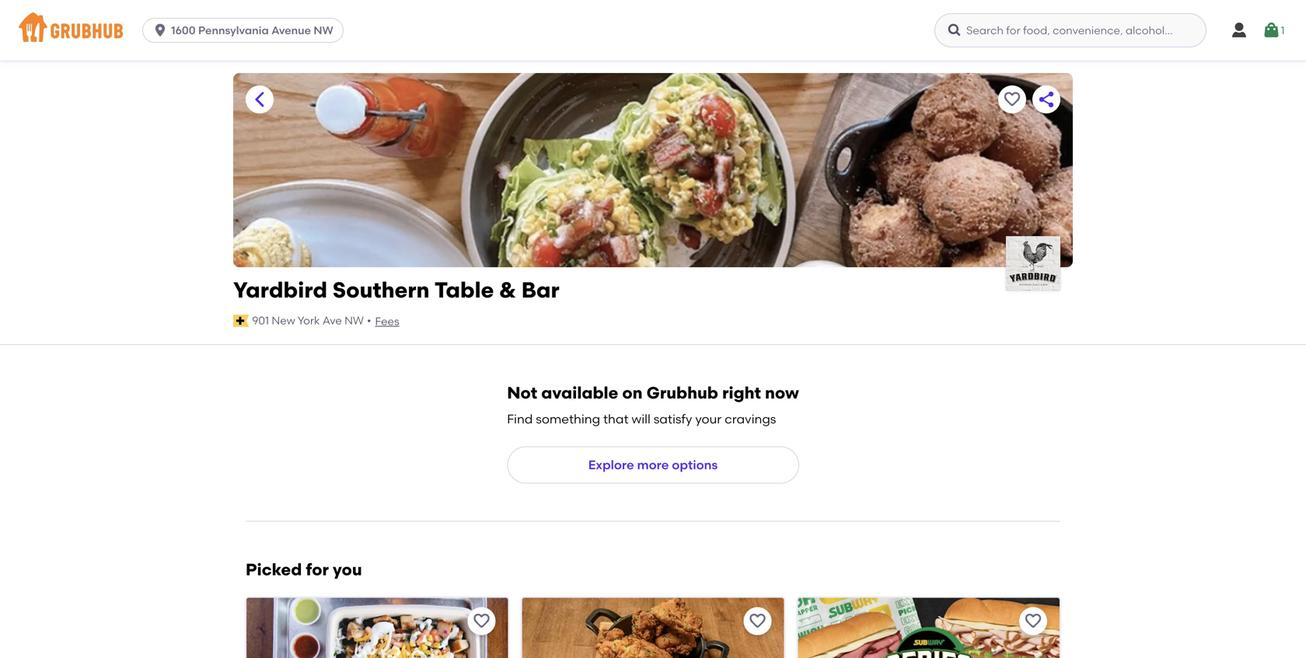 Task type: locate. For each thing, give the bounding box(es) containing it.
0 vertical spatial nw
[[314, 24, 334, 37]]

yardbird
[[233, 277, 327, 303]]

nw right avenue
[[314, 24, 334, 37]]

1 horizontal spatial svg image
[[1263, 21, 1281, 40]]

will
[[632, 412, 651, 427]]

bar
[[522, 277, 560, 303]]

901
[[252, 314, 269, 328]]

save this restaurant image
[[1003, 90, 1022, 109], [473, 612, 491, 631]]

svg image inside 1600 pennsylvania avenue nw "button"
[[153, 23, 168, 38]]

svg image
[[1230, 21, 1249, 40], [947, 23, 963, 38]]

1600
[[171, 24, 196, 37]]

fees
[[375, 315, 399, 328]]

• fees
[[367, 314, 399, 328]]

nw inside "button"
[[314, 24, 334, 37]]

1
[[1281, 24, 1285, 37]]

find something that will satisfy your cravings
[[507, 412, 777, 427]]

svg image
[[1263, 21, 1281, 40], [153, 23, 168, 38]]

0 horizontal spatial yardbird southern table & bar logo image
[[522, 598, 784, 659]]

0 horizontal spatial save this restaurant image
[[748, 612, 767, 631]]

svg image for 1600 pennsylvania avenue nw
[[153, 23, 168, 38]]

explore more options button
[[507, 447, 799, 484]]

satisfy
[[654, 412, 693, 427]]

1 save this restaurant image from the left
[[748, 612, 767, 631]]

nw left •
[[345, 314, 364, 328]]

cravings
[[725, 412, 777, 427]]

caret left icon image
[[250, 90, 269, 109]]

more
[[637, 458, 669, 473]]

subscription pass image
[[233, 315, 249, 327]]

0 horizontal spatial svg image
[[153, 23, 168, 38]]

1 horizontal spatial save this restaurant image
[[1024, 612, 1043, 631]]

york
[[298, 314, 320, 328]]

available
[[542, 383, 619, 403]]

1 vertical spatial save this restaurant image
[[473, 612, 491, 631]]

0 horizontal spatial save this restaurant image
[[473, 612, 491, 631]]

new
[[272, 314, 295, 328]]

0 vertical spatial yardbird southern table & bar logo image
[[1006, 236, 1061, 291]]

picked for you
[[246, 560, 362, 580]]

1600 pennsylvania avenue nw
[[171, 24, 334, 37]]

nw
[[314, 24, 334, 37], [345, 314, 364, 328]]

0 horizontal spatial nw
[[314, 24, 334, 37]]

explore
[[589, 458, 634, 473]]

svg image inside 1 button
[[1263, 21, 1281, 40]]

subway  logo image
[[798, 598, 1060, 659]]

0 vertical spatial save this restaurant image
[[1003, 90, 1022, 109]]

sol mexican grill logo image
[[247, 598, 508, 659]]

save this restaurant button
[[999, 86, 1027, 114], [468, 608, 496, 636], [744, 608, 772, 636], [1020, 608, 1048, 636]]

1 vertical spatial nw
[[345, 314, 364, 328]]

picked
[[246, 560, 302, 580]]

save this restaurant image
[[748, 612, 767, 631], [1024, 612, 1043, 631]]

1 horizontal spatial yardbird southern table & bar logo image
[[1006, 236, 1061, 291]]

1 horizontal spatial nw
[[345, 314, 364, 328]]

yardbird southern table & bar logo image
[[1006, 236, 1061, 291], [522, 598, 784, 659]]

main navigation navigation
[[0, 0, 1307, 61]]

share icon image
[[1038, 90, 1056, 109]]

table
[[435, 277, 494, 303]]



Task type: vqa. For each thing, say whether or not it's contained in the screenshot.
the $1.99 at the bottom right of page
no



Task type: describe. For each thing, give the bounding box(es) containing it.
something
[[536, 412, 600, 427]]

find
[[507, 412, 533, 427]]

for
[[306, 560, 329, 580]]

1600 pennsylvania avenue nw button
[[142, 18, 350, 43]]

901 new york ave nw
[[252, 314, 364, 328]]

2 save this restaurant image from the left
[[1024, 612, 1043, 631]]

1 vertical spatial yardbird southern table & bar logo image
[[522, 598, 784, 659]]

&
[[499, 277, 516, 303]]

options
[[672, 458, 718, 473]]

now
[[765, 383, 799, 403]]

you
[[333, 560, 362, 580]]

southern
[[333, 277, 430, 303]]

yardbird southern table & bar
[[233, 277, 560, 303]]

grubhub
[[647, 383, 719, 403]]

Search for food, convenience, alcohol... search field
[[935, 13, 1207, 47]]

explore more options
[[589, 458, 718, 473]]

svg image for 1
[[1263, 21, 1281, 40]]

0 horizontal spatial svg image
[[947, 23, 963, 38]]

avenue
[[272, 24, 311, 37]]

not available on grubhub right now
[[507, 383, 799, 403]]

1 horizontal spatial svg image
[[1230, 21, 1249, 40]]

ave
[[323, 314, 342, 328]]

not
[[507, 383, 538, 403]]

right
[[723, 383, 761, 403]]

1 horizontal spatial save this restaurant image
[[1003, 90, 1022, 109]]

fees button
[[374, 313, 400, 331]]

1 button
[[1263, 16, 1285, 44]]

your
[[696, 412, 722, 427]]

•
[[367, 314, 371, 328]]

that
[[603, 412, 629, 427]]

on
[[622, 383, 643, 403]]

pennsylvania
[[198, 24, 269, 37]]



